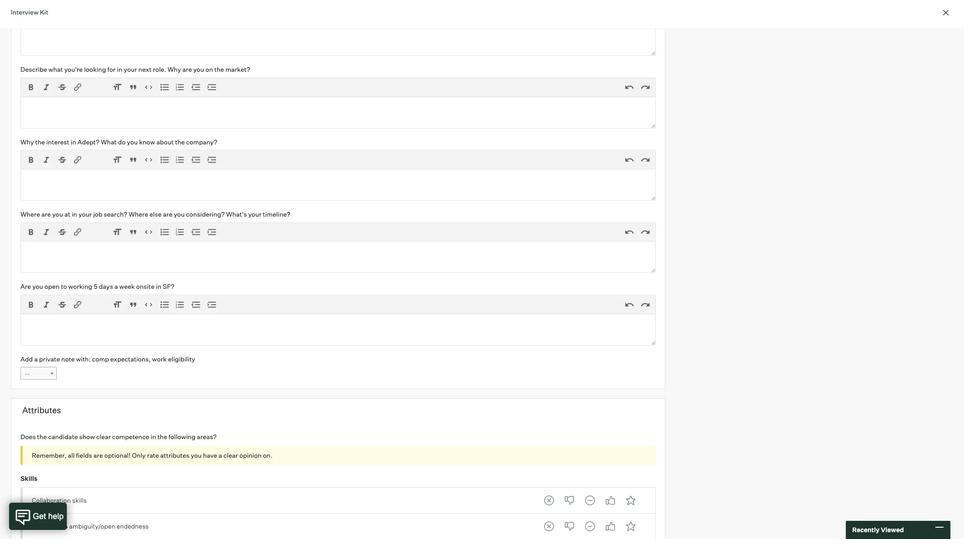 Task type: describe. For each thing, give the bounding box(es) containing it.
in right at
[[72, 211, 77, 218]]

dealing with ambiguity/open endedness
[[32, 523, 149, 531]]

skills
[[20, 475, 37, 483]]

comp
[[92, 356, 109, 363]]

week
[[119, 283, 135, 291]]

onsite
[[136, 283, 155, 291]]

you're
[[64, 66, 83, 73]]

interest
[[46, 138, 69, 146]]

attributes
[[22, 406, 61, 416]]

yes button for dealing with ambiguity/open endedness
[[602, 518, 620, 536]]

skills
[[72, 497, 87, 505]]

working
[[68, 283, 92, 291]]

next
[[139, 66, 152, 73]]

work
[[152, 356, 167, 363]]

are left at
[[41, 211, 51, 218]]

you right else
[[174, 211, 185, 218]]

job
[[93, 211, 102, 218]]

recently viewed
[[853, 527, 904, 535]]

dealing
[[32, 523, 54, 531]]

1 vertical spatial clear
[[224, 452, 238, 460]]

in left adept?
[[71, 138, 76, 146]]

for
[[108, 66, 116, 73]]

you left 'have'
[[191, 452, 202, 460]]

-- link
[[20, 368, 57, 381]]

no button for dealing with ambiguity/open endedness
[[561, 518, 579, 536]]

2 where from the left
[[129, 211, 148, 218]]

mixed button for collaboration skills
[[581, 492, 599, 510]]

mixed image
[[581, 492, 599, 510]]

have
[[203, 452, 217, 460]]

you right are
[[32, 283, 43, 291]]

add
[[20, 356, 33, 363]]

remember, all fields are optional! only rate attributes you have a clear opinion on.
[[32, 452, 273, 460]]

no image
[[561, 518, 579, 536]]

in right for
[[117, 66, 122, 73]]

close image
[[941, 7, 952, 18]]

note
[[61, 356, 75, 363]]

2 - from the left
[[27, 370, 30, 378]]

market?
[[226, 66, 250, 73]]

to
[[61, 283, 67, 291]]

only
[[132, 452, 146, 460]]

0 horizontal spatial a
[[34, 356, 38, 363]]

mixed image
[[581, 518, 599, 536]]

yes image
[[602, 518, 620, 536]]

considering?
[[186, 211, 225, 218]]

endedness
[[117, 523, 149, 531]]

do
[[118, 138, 126, 146]]

yes button for collaboration skills
[[602, 492, 620, 510]]

--
[[25, 370, 30, 378]]

where are you at in your job search? where else are you considering? what's your timeline?
[[20, 211, 291, 218]]

the left following
[[158, 433, 167, 441]]

eligibility
[[168, 356, 195, 363]]

definitely not button for collaboration skills
[[540, 492, 558, 510]]

ambiguity/open
[[69, 523, 115, 531]]

timeline?
[[263, 211, 291, 218]]

5
[[94, 283, 98, 291]]

areas?
[[197, 433, 217, 441]]

optional!
[[104, 452, 131, 460]]

know
[[139, 138, 155, 146]]

what
[[101, 138, 117, 146]]

adept?
[[78, 138, 99, 146]]

are
[[20, 283, 31, 291]]

1 horizontal spatial your
[[124, 66, 137, 73]]

mixed button for dealing with ambiguity/open endedness
[[581, 518, 599, 536]]



Task type: vqa. For each thing, say whether or not it's contained in the screenshot.
the top Date
no



Task type: locate. For each thing, give the bounding box(es) containing it.
competence
[[112, 433, 149, 441]]

at
[[64, 211, 70, 218]]

0 horizontal spatial why
[[20, 138, 34, 146]]

you left at
[[52, 211, 63, 218]]

your
[[124, 66, 137, 73], [79, 211, 92, 218], [248, 211, 262, 218]]

1 definitely not button from the top
[[540, 492, 558, 510]]

does the candidate show clear competence in the following areas?
[[20, 433, 217, 441]]

why left interest
[[20, 138, 34, 146]]

1 mixed button from the top
[[581, 492, 599, 510]]

1 vertical spatial definitely not image
[[540, 518, 558, 536]]

a
[[114, 283, 118, 291], [34, 356, 38, 363], [219, 452, 222, 460]]

1 strong yes image from the top
[[622, 492, 640, 510]]

strong yes button right yes image
[[622, 518, 640, 536]]

why the interest in adept? what do you know about the company?
[[20, 138, 217, 146]]

0 vertical spatial definitely not button
[[540, 492, 558, 510]]

where
[[20, 211, 40, 218], [129, 211, 148, 218]]

yes button right mixed icon
[[602, 518, 620, 536]]

about
[[157, 138, 174, 146]]

definitely not button
[[540, 492, 558, 510], [540, 518, 558, 536]]

attributes
[[160, 452, 190, 460]]

recently
[[853, 527, 880, 535]]

kit
[[40, 8, 48, 16]]

tab list for dealing with ambiguity/open endedness
[[540, 518, 640, 536]]

why right role.
[[168, 66, 181, 73]]

1 vertical spatial strong yes button
[[622, 518, 640, 536]]

0 horizontal spatial your
[[79, 211, 92, 218]]

None text field
[[20, 24, 656, 56], [20, 97, 656, 129], [20, 169, 656, 201], [20, 24, 656, 56], [20, 97, 656, 129], [20, 169, 656, 201]]

2 definitely not button from the top
[[540, 518, 558, 536]]

rate
[[147, 452, 159, 460]]

1 where from the left
[[20, 211, 40, 218]]

0 vertical spatial strong yes button
[[622, 492, 640, 510]]

0 vertical spatial definitely not image
[[540, 492, 558, 510]]

strong yes image
[[622, 492, 640, 510], [622, 518, 640, 536]]

strong yes button
[[622, 492, 640, 510], [622, 518, 640, 536]]

1 vertical spatial a
[[34, 356, 38, 363]]

2 horizontal spatial a
[[219, 452, 222, 460]]

strong yes button for dealing with ambiguity/open endedness
[[622, 518, 640, 536]]

0 vertical spatial clear
[[96, 433, 111, 441]]

0 vertical spatial no button
[[561, 492, 579, 510]]

1 strong yes button from the top
[[622, 492, 640, 510]]

1 vertical spatial yes button
[[602, 518, 620, 536]]

no button left mixed image
[[561, 492, 579, 510]]

1 vertical spatial mixed button
[[581, 518, 599, 536]]

definitely not image for dealing with ambiguity/open endedness
[[540, 518, 558, 536]]

the right does
[[37, 433, 47, 441]]

on
[[206, 66, 213, 73]]

on.
[[263, 452, 273, 460]]

None text field
[[20, 242, 656, 274], [20, 314, 656, 346], [20, 242, 656, 274], [20, 314, 656, 346]]

in up rate
[[151, 433, 156, 441]]

days
[[99, 283, 113, 291]]

a right 'have'
[[219, 452, 222, 460]]

interview
[[11, 8, 38, 16]]

2 no button from the top
[[561, 518, 579, 536]]

your left next at the top of page
[[124, 66, 137, 73]]

following
[[169, 433, 196, 441]]

show
[[79, 433, 95, 441]]

definitely not button for dealing with ambiguity/open endedness
[[540, 518, 558, 536]]

candidate
[[48, 433, 78, 441]]

1 vertical spatial no button
[[561, 518, 579, 536]]

are
[[183, 66, 192, 73], [41, 211, 51, 218], [163, 211, 173, 218], [94, 452, 103, 460]]

add a private note with: comp expectations, work eligibility
[[20, 356, 195, 363]]

the left interest
[[35, 138, 45, 146]]

definitely not image
[[540, 492, 558, 510], [540, 518, 558, 536]]

where left else
[[129, 211, 148, 218]]

are left on
[[183, 66, 192, 73]]

mixed button
[[581, 492, 599, 510], [581, 518, 599, 536]]

fields
[[76, 452, 92, 460]]

strong yes image right yes image
[[622, 518, 640, 536]]

tab list
[[540, 492, 640, 510], [540, 518, 640, 536]]

your left job
[[79, 211, 92, 218]]

interview kit
[[11, 8, 48, 16]]

in left sf?
[[156, 283, 161, 291]]

1 - from the left
[[25, 370, 27, 378]]

2 yes button from the top
[[602, 518, 620, 536]]

no button
[[561, 492, 579, 510], [561, 518, 579, 536]]

1 yes button from the top
[[602, 492, 620, 510]]

2 definitely not image from the top
[[540, 518, 558, 536]]

where left at
[[20, 211, 40, 218]]

tab list down mixed image
[[540, 518, 640, 536]]

remember,
[[32, 452, 66, 460]]

definitely not image left no icon
[[540, 518, 558, 536]]

1 definitely not image from the top
[[540, 492, 558, 510]]

1 tab list from the top
[[540, 492, 640, 510]]

strong yes image for collaboration skills
[[622, 492, 640, 510]]

your right what's
[[248, 211, 262, 218]]

strong yes image right yes icon
[[622, 492, 640, 510]]

search?
[[104, 211, 127, 218]]

clear right show
[[96, 433, 111, 441]]

else
[[150, 211, 162, 218]]

2 strong yes image from the top
[[622, 518, 640, 536]]

are you open to working 5 days a week onsite in sf?
[[20, 283, 175, 291]]

what
[[48, 66, 63, 73]]

role.
[[153, 66, 166, 73]]

viewed
[[881, 527, 904, 535]]

-
[[25, 370, 27, 378], [27, 370, 30, 378]]

expectations,
[[110, 356, 151, 363]]

0 horizontal spatial where
[[20, 211, 40, 218]]

1 horizontal spatial a
[[114, 283, 118, 291]]

in
[[117, 66, 122, 73], [71, 138, 76, 146], [72, 211, 77, 218], [156, 283, 161, 291], [151, 433, 156, 441]]

what's
[[226, 211, 247, 218]]

2 horizontal spatial your
[[248, 211, 262, 218]]

0 vertical spatial mixed button
[[581, 492, 599, 510]]

2 mixed button from the top
[[581, 518, 599, 536]]

2 tab list from the top
[[540, 518, 640, 536]]

the
[[214, 66, 224, 73], [35, 138, 45, 146], [175, 138, 185, 146], [37, 433, 47, 441], [158, 433, 167, 441]]

you left on
[[193, 66, 204, 73]]

looking
[[84, 66, 106, 73]]

are right fields
[[94, 452, 103, 460]]

you
[[193, 66, 204, 73], [127, 138, 138, 146], [52, 211, 63, 218], [174, 211, 185, 218], [32, 283, 43, 291], [191, 452, 202, 460]]

1 vertical spatial definitely not button
[[540, 518, 558, 536]]

collaboration
[[32, 497, 71, 505]]

strong yes button for collaboration skills
[[622, 492, 640, 510]]

tab list for collaboration skills
[[540, 492, 640, 510]]

open
[[45, 283, 60, 291]]

1 horizontal spatial where
[[129, 211, 148, 218]]

2 strong yes button from the top
[[622, 518, 640, 536]]

0 vertical spatial tab list
[[540, 492, 640, 510]]

the right about at the left of page
[[175, 138, 185, 146]]

yes image
[[602, 492, 620, 510]]

clear left 'opinion' at the bottom of the page
[[224, 452, 238, 460]]

no button left mixed icon
[[561, 518, 579, 536]]

with
[[56, 523, 68, 531]]

strong yes button right yes icon
[[622, 492, 640, 510]]

describe
[[20, 66, 47, 73]]

1 horizontal spatial why
[[168, 66, 181, 73]]

1 no button from the top
[[561, 492, 579, 510]]

1 horizontal spatial clear
[[224, 452, 238, 460]]

does
[[20, 433, 36, 441]]

yes button right mixed image
[[602, 492, 620, 510]]

private
[[39, 356, 60, 363]]

definitely not button left no icon
[[540, 518, 558, 536]]

2 vertical spatial a
[[219, 452, 222, 460]]

1 vertical spatial strong yes image
[[622, 518, 640, 536]]

yes button
[[602, 492, 620, 510], [602, 518, 620, 536]]

are right else
[[163, 211, 173, 218]]

you right the do
[[127, 138, 138, 146]]

sf?
[[163, 283, 175, 291]]

definitely not button left no image
[[540, 492, 558, 510]]

company?
[[186, 138, 217, 146]]

a right the add
[[34, 356, 38, 363]]

1 vertical spatial tab list
[[540, 518, 640, 536]]

0 vertical spatial a
[[114, 283, 118, 291]]

0 vertical spatial yes button
[[602, 492, 620, 510]]

why
[[168, 66, 181, 73], [20, 138, 34, 146]]

tab list up mixed icon
[[540, 492, 640, 510]]

1 vertical spatial why
[[20, 138, 34, 146]]

definitely not image for collaboration skills
[[540, 492, 558, 510]]

describe what you're looking for in your next role. why are you on the market?
[[20, 66, 250, 73]]

0 vertical spatial why
[[168, 66, 181, 73]]

mixed button left yes icon
[[581, 492, 599, 510]]

strong yes image for dealing with ambiguity/open endedness
[[622, 518, 640, 536]]

the right on
[[214, 66, 224, 73]]

no image
[[561, 492, 579, 510]]

definitely not image left no image
[[540, 492, 558, 510]]

a right days
[[114, 283, 118, 291]]

opinion
[[240, 452, 262, 460]]

with:
[[76, 356, 91, 363]]

all
[[68, 452, 75, 460]]

0 horizontal spatial clear
[[96, 433, 111, 441]]

no button for collaboration skills
[[561, 492, 579, 510]]

clear
[[96, 433, 111, 441], [224, 452, 238, 460]]

0 vertical spatial strong yes image
[[622, 492, 640, 510]]

mixed button left yes image
[[581, 518, 599, 536]]

collaboration skills
[[32, 497, 87, 505]]



